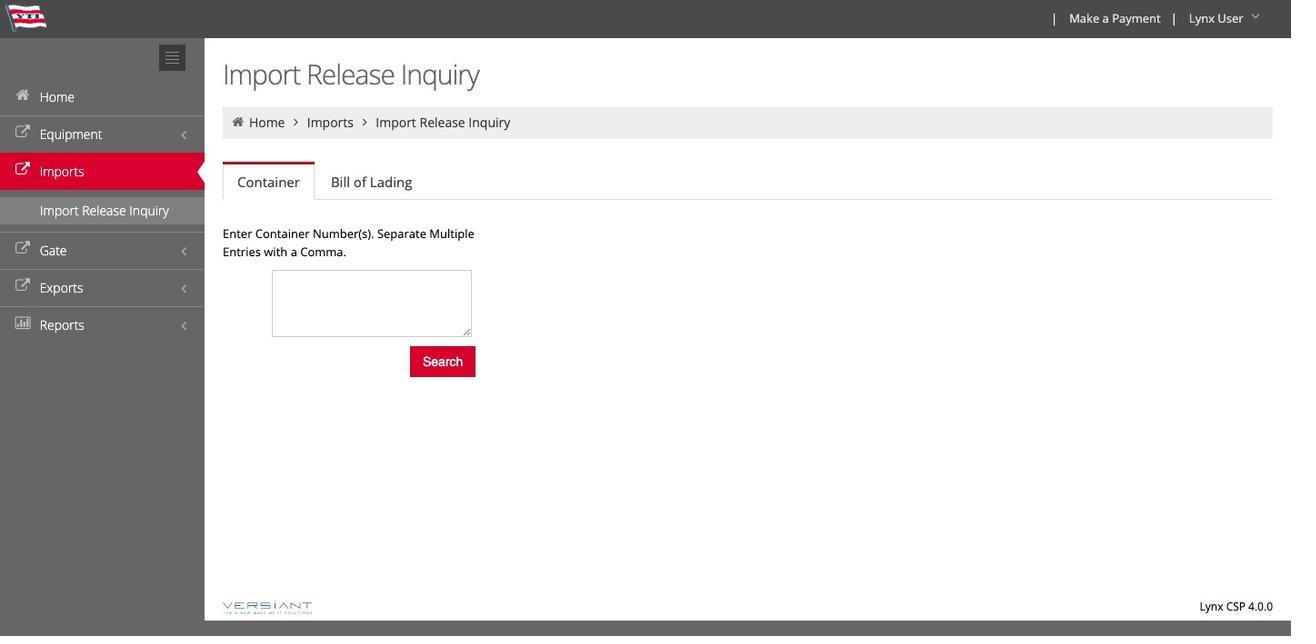 Task type: describe. For each thing, give the bounding box(es) containing it.
0 vertical spatial imports
[[307, 114, 354, 131]]

a inside enter container number(s).  separate multiple entries with a comma.
[[291, 244, 297, 260]]

2 angle right image from the left
[[357, 116, 373, 128]]

import release inquiry for rightmost import release inquiry link
[[376, 114, 511, 131]]

0 vertical spatial container
[[237, 173, 300, 191]]

comma.
[[300, 244, 347, 260]]

1 horizontal spatial imports link
[[307, 114, 354, 131]]

make a payment link
[[1062, 0, 1168, 38]]

imports inside imports link
[[40, 163, 84, 180]]

1 horizontal spatial home link
[[249, 114, 285, 131]]

of
[[354, 173, 367, 191]]

payment
[[1113, 10, 1161, 26]]

entries
[[223, 244, 261, 260]]

with
[[264, 244, 288, 260]]

exports link
[[0, 269, 205, 307]]

2 vertical spatial inquiry
[[129, 202, 169, 219]]

1 | from the left
[[1052, 10, 1058, 26]]

0 vertical spatial import release inquiry
[[223, 55, 479, 93]]

import for rightmost import release inquiry link
[[376, 114, 417, 131]]

2 | from the left
[[1171, 10, 1178, 26]]

release for rightmost import release inquiry link
[[420, 114, 466, 131]]

release for left import release inquiry link
[[82, 202, 126, 219]]

lynx user
[[1190, 10, 1244, 26]]

user
[[1218, 10, 1244, 26]]

0 horizontal spatial home
[[40, 88, 75, 106]]

0 horizontal spatial home link
[[0, 78, 205, 116]]

reports link
[[0, 307, 205, 344]]

multiple
[[430, 226, 475, 242]]

versiant image
[[223, 602, 312, 615]]

0 horizontal spatial home image
[[14, 89, 32, 102]]

1 horizontal spatial release
[[307, 55, 395, 93]]

external link image for equipment
[[14, 126, 32, 139]]

container inside enter container number(s).  separate multiple entries with a comma.
[[255, 226, 310, 242]]

import for left import release inquiry link
[[40, 202, 79, 219]]

lynx user link
[[1182, 0, 1272, 38]]

0 vertical spatial inquiry
[[401, 55, 479, 93]]

gate link
[[0, 232, 205, 269]]

import release inquiry for left import release inquiry link
[[40, 202, 169, 219]]



Task type: locate. For each thing, give the bounding box(es) containing it.
enter container number(s).  separate multiple entries with a comma.
[[223, 226, 475, 260]]

external link image
[[14, 126, 32, 139], [14, 164, 32, 176], [14, 243, 32, 256], [14, 280, 32, 293]]

external link image for imports
[[14, 164, 32, 176]]

a inside make a payment link
[[1103, 10, 1110, 26]]

a
[[1103, 10, 1110, 26], [291, 244, 297, 260]]

csp
[[1227, 600, 1246, 615]]

1 vertical spatial home image
[[230, 116, 246, 128]]

home up container link
[[249, 114, 285, 131]]

0 horizontal spatial a
[[291, 244, 297, 260]]

lading
[[370, 173, 412, 191]]

imports
[[307, 114, 354, 131], [40, 163, 84, 180]]

imports down equipment
[[40, 163, 84, 180]]

enter
[[223, 226, 252, 242]]

0 vertical spatial import release inquiry link
[[376, 114, 511, 131]]

0 vertical spatial home image
[[14, 89, 32, 102]]

imports link down equipment
[[0, 153, 205, 190]]

lynx left "user"
[[1190, 10, 1215, 26]]

a right with in the left top of the page
[[291, 244, 297, 260]]

1 horizontal spatial angle right image
[[357, 116, 373, 128]]

container
[[237, 173, 300, 191], [255, 226, 310, 242]]

home link up container link
[[249, 114, 285, 131]]

1 angle right image from the left
[[288, 116, 304, 128]]

0 vertical spatial a
[[1103, 10, 1110, 26]]

imports link up bill
[[307, 114, 354, 131]]

0 vertical spatial home
[[40, 88, 75, 106]]

external link image inside equipment link
[[14, 126, 32, 139]]

1 external link image from the top
[[14, 126, 32, 139]]

angle right image up container link
[[288, 116, 304, 128]]

|
[[1052, 10, 1058, 26], [1171, 10, 1178, 26]]

lynx csp 4.0.0
[[1200, 600, 1274, 615]]

1 horizontal spatial home image
[[230, 116, 246, 128]]

external link image up bar chart icon
[[14, 280, 32, 293]]

home up equipment
[[40, 88, 75, 106]]

1 vertical spatial import release inquiry link
[[0, 197, 205, 225]]

container up enter
[[237, 173, 300, 191]]

0 horizontal spatial import
[[40, 202, 79, 219]]

1 horizontal spatial import
[[223, 55, 300, 93]]

0 horizontal spatial angle right image
[[288, 116, 304, 128]]

lynx for lynx user
[[1190, 10, 1215, 26]]

1 vertical spatial container
[[255, 226, 310, 242]]

inquiry
[[401, 55, 479, 93], [469, 114, 511, 131], [129, 202, 169, 219]]

external link image inside exports link
[[14, 280, 32, 293]]

reports
[[40, 317, 84, 334]]

external link image for exports
[[14, 280, 32, 293]]

import inside import release inquiry link
[[40, 202, 79, 219]]

1 vertical spatial release
[[420, 114, 466, 131]]

search
[[423, 355, 463, 369]]

gate
[[40, 242, 67, 259]]

0 horizontal spatial imports
[[40, 163, 84, 180]]

external link image for gate
[[14, 243, 32, 256]]

external link image left gate
[[14, 243, 32, 256]]

container up with in the left top of the page
[[255, 226, 310, 242]]

0 vertical spatial import
[[223, 55, 300, 93]]

import release inquiry link up lading
[[376, 114, 511, 131]]

None text field
[[272, 270, 472, 338]]

1 horizontal spatial |
[[1171, 10, 1178, 26]]

search button
[[410, 347, 476, 378]]

1 vertical spatial home
[[249, 114, 285, 131]]

2 horizontal spatial release
[[420, 114, 466, 131]]

1 vertical spatial imports link
[[0, 153, 205, 190]]

number(s).
[[313, 226, 374, 242]]

0 vertical spatial imports link
[[307, 114, 354, 131]]

make a payment
[[1070, 10, 1161, 26]]

1 vertical spatial inquiry
[[469, 114, 511, 131]]

2 vertical spatial import release inquiry
[[40, 202, 169, 219]]

1 vertical spatial lynx
[[1200, 600, 1224, 615]]

home image
[[14, 89, 32, 102], [230, 116, 246, 128]]

0 vertical spatial lynx
[[1190, 10, 1215, 26]]

lynx left csp
[[1200, 600, 1224, 615]]

imports link
[[307, 114, 354, 131], [0, 153, 205, 190]]

1 horizontal spatial import release inquiry link
[[376, 114, 511, 131]]

2 external link image from the top
[[14, 164, 32, 176]]

1 vertical spatial imports
[[40, 163, 84, 180]]

lynx for lynx csp 4.0.0
[[1200, 600, 1224, 615]]

0 horizontal spatial import release inquiry link
[[0, 197, 205, 225]]

external link image left equipment
[[14, 126, 32, 139]]

1 vertical spatial import
[[376, 114, 417, 131]]

angle down image
[[1247, 10, 1265, 23]]

0 horizontal spatial release
[[82, 202, 126, 219]]

bill of lading link
[[316, 164, 427, 200]]

import release inquiry
[[223, 55, 479, 93], [376, 114, 511, 131], [40, 202, 169, 219]]

bill of lading
[[331, 173, 412, 191]]

home
[[40, 88, 75, 106], [249, 114, 285, 131]]

bar chart image
[[14, 317, 32, 330]]

4 external link image from the top
[[14, 280, 32, 293]]

home image up equipment link
[[14, 89, 32, 102]]

home image up container link
[[230, 116, 246, 128]]

1 vertical spatial a
[[291, 244, 297, 260]]

make
[[1070, 10, 1100, 26]]

1 vertical spatial import release inquiry
[[376, 114, 511, 131]]

angle right image up of
[[357, 116, 373, 128]]

bill
[[331, 173, 350, 191]]

| right payment
[[1171, 10, 1178, 26]]

home link
[[0, 78, 205, 116], [249, 114, 285, 131]]

external link image down equipment link
[[14, 164, 32, 176]]

1 horizontal spatial imports
[[307, 114, 354, 131]]

exports
[[40, 279, 83, 297]]

lynx
[[1190, 10, 1215, 26], [1200, 600, 1224, 615]]

equipment link
[[0, 116, 205, 153]]

4.0.0
[[1249, 600, 1274, 615]]

import release inquiry link up gate link
[[0, 197, 205, 225]]

container link
[[223, 165, 315, 200]]

0 vertical spatial release
[[307, 55, 395, 93]]

2 vertical spatial import
[[40, 202, 79, 219]]

release
[[307, 55, 395, 93], [420, 114, 466, 131], [82, 202, 126, 219]]

a right make
[[1103, 10, 1110, 26]]

imports up bill
[[307, 114, 354, 131]]

3 external link image from the top
[[14, 243, 32, 256]]

2 vertical spatial release
[[82, 202, 126, 219]]

0 horizontal spatial |
[[1052, 10, 1058, 26]]

equipment
[[40, 126, 102, 143]]

home link up equipment
[[0, 78, 205, 116]]

| left make
[[1052, 10, 1058, 26]]

1 horizontal spatial home
[[249, 114, 285, 131]]

import
[[223, 55, 300, 93], [376, 114, 417, 131], [40, 202, 79, 219]]

2 horizontal spatial import
[[376, 114, 417, 131]]

import release inquiry link
[[376, 114, 511, 131], [0, 197, 205, 225]]

0 horizontal spatial imports link
[[0, 153, 205, 190]]

external link image inside gate link
[[14, 243, 32, 256]]

1 horizontal spatial a
[[1103, 10, 1110, 26]]

separate
[[377, 226, 427, 242]]

angle right image
[[288, 116, 304, 128], [357, 116, 373, 128]]



Task type: vqa. For each thing, say whether or not it's contained in the screenshot.
the rightmost A
yes



